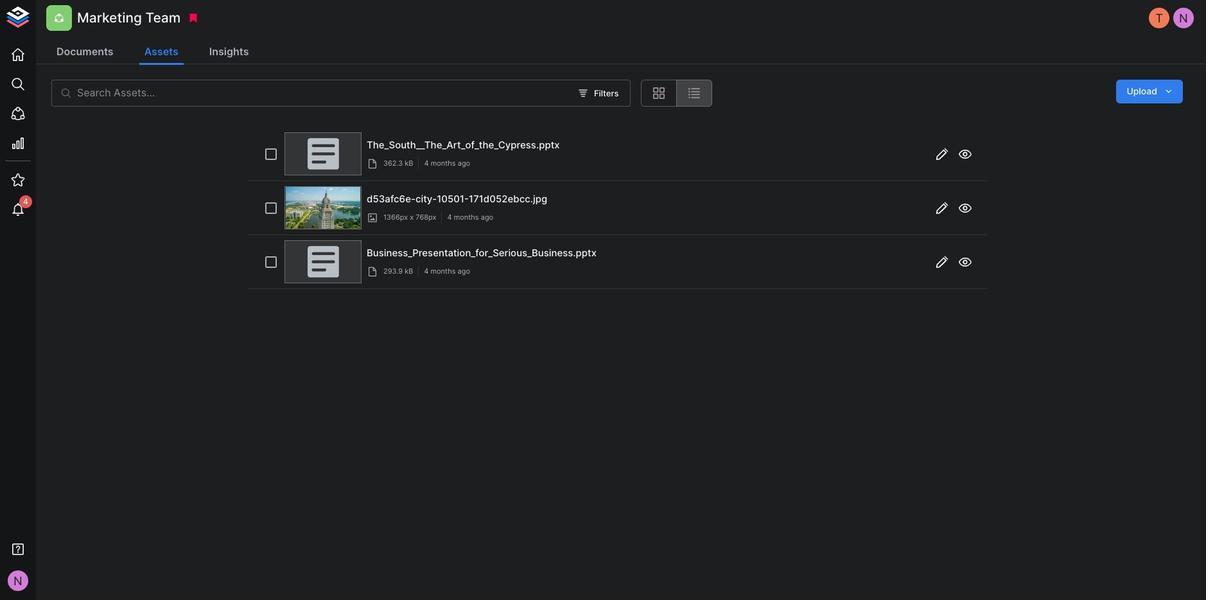 Task type: locate. For each thing, give the bounding box(es) containing it.
group
[[642, 80, 713, 107]]

d53afc6e city 10501 171d052ebcc.jpg image
[[286, 187, 360, 229]]



Task type: describe. For each thing, give the bounding box(es) containing it.
remove bookmark image
[[188, 12, 199, 24]]

Search Assets... text field
[[77, 80, 571, 107]]



Task type: vqa. For each thing, say whether or not it's contained in the screenshot.
2nd to from right
no



